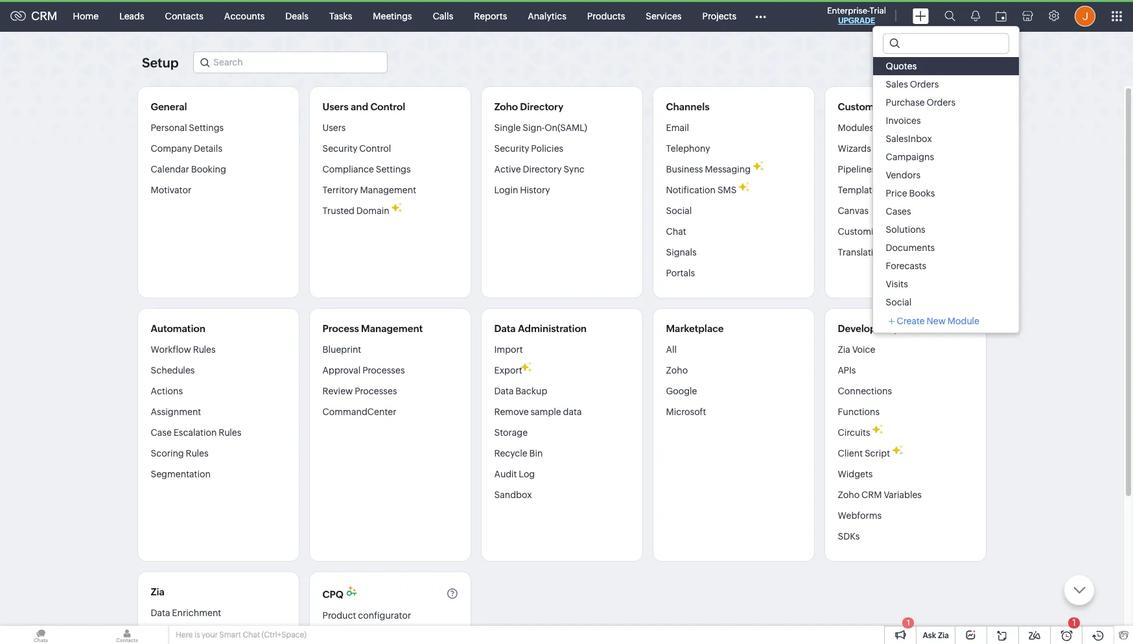 Task type: locate. For each thing, give the bounding box(es) containing it.
processes for review processes
[[355, 386, 397, 396]]

schedules link
[[151, 360, 195, 381]]

territory management link
[[323, 180, 416, 200]]

prediction
[[151, 628, 194, 639]]

data up import
[[495, 323, 516, 334]]

Other Modules field
[[747, 6, 775, 26]]

product configurator
[[323, 610, 411, 621]]

0 horizontal spatial social
[[666, 206, 692, 216]]

profile element
[[1068, 0, 1104, 31]]

0 horizontal spatial customize
[[838, 226, 883, 237]]

books
[[910, 188, 935, 198]]

price
[[886, 188, 908, 198]]

zoho for zoho directory
[[495, 101, 518, 112]]

2 vertical spatial zia
[[938, 631, 950, 640]]

quotes link
[[873, 57, 1019, 75]]

company details
[[151, 143, 222, 154]]

commandcenter link
[[323, 401, 397, 422]]

1 vertical spatial chat
[[243, 630, 260, 640]]

social up chat link
[[666, 206, 692, 216]]

actions link
[[151, 381, 183, 401]]

search element
[[937, 0, 964, 32]]

administration
[[518, 323, 587, 334]]

management up domain
[[360, 185, 416, 195]]

1 horizontal spatial customize
[[900, 56, 946, 67]]

workflow
[[151, 344, 191, 355]]

chat right smart
[[243, 630, 260, 640]]

zia left voice
[[838, 344, 851, 355]]

0 horizontal spatial zia
[[151, 586, 165, 597]]

0 vertical spatial settings
[[189, 123, 224, 133]]

create menu image
[[913, 8, 929, 24]]

1 horizontal spatial security
[[495, 143, 530, 154]]

1 users from the top
[[323, 101, 349, 112]]

create
[[897, 316, 925, 326]]

products link
[[577, 0, 636, 31]]

1 horizontal spatial settings
[[376, 164, 411, 174]]

visits
[[886, 279, 909, 289]]

1 vertical spatial users
[[323, 123, 346, 133]]

data administration
[[495, 323, 587, 334]]

0 horizontal spatial zoho
[[495, 101, 518, 112]]

0 horizontal spatial 1
[[908, 619, 910, 627]]

1 horizontal spatial social link
[[873, 293, 1019, 311]]

process management
[[323, 323, 423, 334]]

2 horizontal spatial zoho
[[838, 490, 860, 500]]

None field
[[194, 51, 388, 73]]

case
[[151, 427, 172, 438]]

1 vertical spatial zoho
[[666, 365, 688, 376]]

orders up invoices link
[[927, 97, 956, 107]]

company
[[151, 143, 192, 154]]

1 vertical spatial crm
[[862, 490, 882, 500]]

compliance settings link
[[323, 159, 411, 180]]

customize inside button
[[900, 56, 946, 67]]

settings up territory management
[[376, 164, 411, 174]]

zia for zia
[[151, 586, 165, 597]]

data for data backup
[[495, 386, 514, 396]]

1 vertical spatial and
[[876, 123, 892, 133]]

salesinbox
[[886, 133, 933, 144]]

orders for purchase orders
[[927, 97, 956, 107]]

and inside modules and fields link
[[876, 123, 892, 133]]

recycle bin
[[495, 448, 543, 459]]

zia for zia voice
[[838, 344, 851, 355]]

0 vertical spatial zoho
[[495, 101, 518, 112]]

settings for personal settings
[[189, 123, 224, 133]]

0 horizontal spatial settings
[[189, 123, 224, 133]]

google link
[[666, 381, 698, 401]]

rules right escalation
[[219, 427, 241, 438]]

0 vertical spatial social
[[666, 206, 692, 216]]

crm left home 'link'
[[31, 9, 57, 23]]

your
[[202, 630, 218, 640]]

campaigns
[[886, 151, 935, 162]]

services link
[[636, 0, 692, 31]]

1 vertical spatial data
[[495, 386, 514, 396]]

customize setup button
[[886, 51, 987, 72]]

rules for scoring rules
[[186, 448, 209, 459]]

customize for customize home page
[[838, 226, 883, 237]]

0 vertical spatial data
[[495, 323, 516, 334]]

list box containing quotes
[[873, 57, 1019, 311]]

1 vertical spatial settings
[[376, 164, 411, 174]]

data inside data backup link
[[495, 386, 514, 396]]

2 vertical spatial rules
[[186, 448, 209, 459]]

motivator
[[151, 185, 191, 195]]

ask
[[923, 631, 937, 640]]

contacts image
[[86, 626, 168, 644]]

0 vertical spatial social link
[[666, 200, 692, 221]]

chats image
[[0, 626, 82, 644]]

calendar
[[151, 164, 189, 174]]

zia right 'ask'
[[938, 631, 950, 640]]

recycle
[[495, 448, 528, 459]]

directory for active
[[523, 164, 562, 174]]

customize home page
[[838, 226, 934, 237]]

0 vertical spatial and
[[351, 101, 368, 112]]

0 vertical spatial orders
[[910, 79, 939, 89]]

directory down policies
[[523, 164, 562, 174]]

storage
[[495, 427, 528, 438]]

and left fields
[[876, 123, 892, 133]]

processes down approval processes link
[[355, 386, 397, 396]]

on(saml)
[[545, 123, 588, 133]]

home up documents on the right of the page
[[885, 226, 911, 237]]

home inside home 'link'
[[73, 11, 99, 21]]

1 vertical spatial processes
[[355, 386, 397, 396]]

backup
[[516, 386, 548, 396]]

orders up purchase orders
[[910, 79, 939, 89]]

workflow rules link
[[151, 344, 216, 360]]

crm up webforms link
[[862, 490, 882, 500]]

configurator
[[358, 610, 411, 621]]

setup down the search modules text field
[[947, 56, 973, 67]]

chat up signals link
[[666, 226, 687, 237]]

settings up details
[[189, 123, 224, 133]]

audit
[[495, 469, 517, 479]]

purchase orders
[[886, 97, 956, 107]]

1 horizontal spatial and
[[876, 123, 892, 133]]

functions
[[838, 407, 880, 417]]

data inside data enrichment link
[[151, 608, 170, 618]]

review processes link
[[323, 381, 397, 401]]

0 vertical spatial processes
[[363, 365, 405, 376]]

directory for zoho
[[520, 101, 564, 112]]

0 vertical spatial home
[[73, 11, 99, 21]]

management up approval processes
[[361, 323, 423, 334]]

1 horizontal spatial zoho
[[666, 365, 688, 376]]

personal settings
[[151, 123, 224, 133]]

profile image
[[1075, 6, 1096, 26]]

home
[[73, 11, 99, 21], [885, 226, 911, 237]]

wizards
[[838, 143, 872, 154]]

audit log
[[495, 469, 535, 479]]

modules
[[838, 123, 874, 133]]

users up users link
[[323, 101, 349, 112]]

remove sample data
[[495, 407, 582, 417]]

data for data enrichment
[[151, 608, 170, 618]]

home left 'leads'
[[73, 11, 99, 21]]

0 vertical spatial users
[[323, 101, 349, 112]]

company details link
[[151, 138, 222, 159]]

2 users from the top
[[323, 123, 346, 133]]

2 vertical spatial data
[[151, 608, 170, 618]]

zia up data enrichment
[[151, 586, 165, 597]]

control
[[371, 101, 406, 112], [360, 143, 391, 154]]

1 security from the left
[[323, 143, 358, 154]]

list box
[[873, 57, 1019, 311]]

social link down notification
[[666, 200, 692, 221]]

approval
[[323, 365, 361, 376]]

and up security control
[[351, 101, 368, 112]]

create new module
[[897, 316, 980, 326]]

0 horizontal spatial security
[[323, 143, 358, 154]]

analytics link
[[518, 0, 577, 31]]

0 horizontal spatial and
[[351, 101, 368, 112]]

notification sms link
[[666, 180, 737, 200]]

1 vertical spatial management
[[361, 323, 423, 334]]

1 horizontal spatial social
[[886, 297, 912, 307]]

2 security from the left
[[495, 143, 530, 154]]

0 vertical spatial directory
[[520, 101, 564, 112]]

Search text field
[[194, 52, 387, 73]]

1 vertical spatial orders
[[927, 97, 956, 107]]

1 horizontal spatial setup
[[947, 56, 973, 67]]

0 horizontal spatial social link
[[666, 200, 692, 221]]

security up "active"
[[495, 143, 530, 154]]

social down visits
[[886, 297, 912, 307]]

1 vertical spatial rules
[[219, 427, 241, 438]]

export
[[495, 365, 523, 376]]

1 vertical spatial customize
[[838, 226, 883, 237]]

0 horizontal spatial home
[[73, 11, 99, 21]]

zoho down the widgets
[[838, 490, 860, 500]]

enrichment
[[172, 608, 221, 618]]

cpq
[[323, 589, 344, 600]]

security for security control
[[323, 143, 358, 154]]

2 vertical spatial zoho
[[838, 490, 860, 500]]

customize home page link
[[838, 221, 934, 242]]

projects
[[703, 11, 737, 21]]

tasks link
[[319, 0, 363, 31]]

zoho for zoho
[[666, 365, 688, 376]]

setup
[[142, 55, 179, 70], [947, 56, 973, 67]]

zoho up single
[[495, 101, 518, 112]]

rules down case escalation rules
[[186, 448, 209, 459]]

1 vertical spatial zia
[[151, 586, 165, 597]]

1 horizontal spatial zia
[[838, 344, 851, 355]]

calendar image
[[996, 11, 1007, 21]]

1 vertical spatial directory
[[523, 164, 562, 174]]

data down export on the bottom left
[[495, 386, 514, 396]]

zoho down all link
[[666, 365, 688, 376]]

control up security control link
[[371, 101, 406, 112]]

control up compliance settings link at the top
[[360, 143, 391, 154]]

contacts link
[[155, 0, 214, 31]]

1 vertical spatial social
[[886, 297, 912, 307]]

personal
[[151, 123, 187, 133]]

processes up review processes link
[[363, 365, 405, 376]]

data enrichment link
[[151, 607, 221, 623]]

documents link
[[873, 238, 1019, 257]]

sales orders
[[886, 79, 939, 89]]

reports
[[474, 11, 507, 21]]

campaigns link
[[873, 148, 1019, 166]]

review
[[323, 386, 353, 396]]

notification sms
[[666, 185, 737, 195]]

1 vertical spatial social link
[[873, 293, 1019, 311]]

1 vertical spatial home
[[885, 226, 911, 237]]

setup up general
[[142, 55, 179, 70]]

rules right "workflow"
[[193, 344, 216, 355]]

compliance settings
[[323, 164, 411, 174]]

0 vertical spatial rules
[[193, 344, 216, 355]]

0 vertical spatial crm
[[31, 9, 57, 23]]

customization
[[838, 101, 906, 112]]

signals link
[[666, 242, 697, 263]]

social link up create new module
[[873, 293, 1019, 311]]

1 horizontal spatial chat
[[666, 226, 687, 237]]

0 vertical spatial management
[[360, 185, 416, 195]]

data up "prediction" link
[[151, 608, 170, 618]]

security down users link
[[323, 143, 358, 154]]

1 horizontal spatial home
[[885, 226, 911, 237]]

directory up single sign-on(saml)
[[520, 101, 564, 112]]

sales
[[886, 79, 909, 89]]

0 vertical spatial zia
[[838, 344, 851, 355]]

product configurator link
[[323, 610, 411, 626]]

users link
[[323, 122, 346, 138]]

crm
[[31, 9, 57, 23], [862, 490, 882, 500]]

forecasts
[[886, 260, 927, 271]]

client
[[838, 448, 863, 459]]

0 vertical spatial customize
[[900, 56, 946, 67]]

orders for sales orders
[[910, 79, 939, 89]]

customize for customize setup
[[900, 56, 946, 67]]

users up security control link
[[323, 123, 346, 133]]



Task type: describe. For each thing, give the bounding box(es) containing it.
active directory sync
[[495, 164, 585, 174]]

module
[[948, 316, 980, 326]]

single sign-on(saml)
[[495, 123, 588, 133]]

price books link
[[873, 184, 1019, 202]]

webforms link
[[838, 505, 882, 526]]

management for territory management
[[360, 185, 416, 195]]

translations link
[[838, 242, 889, 263]]

scoring rules link
[[151, 443, 209, 464]]

0 horizontal spatial setup
[[142, 55, 179, 70]]

create menu element
[[905, 0, 937, 31]]

approval processes link
[[323, 360, 405, 381]]

cases
[[886, 206, 912, 216]]

pipelines link
[[838, 159, 876, 180]]

users for users
[[323, 123, 346, 133]]

marketplace
[[666, 323, 724, 334]]

actions
[[151, 386, 183, 396]]

users for users and control
[[323, 101, 349, 112]]

business messaging
[[666, 164, 751, 174]]

variables
[[884, 490, 922, 500]]

and for users
[[351, 101, 368, 112]]

2 horizontal spatial zia
[[938, 631, 950, 640]]

upgrade
[[839, 16, 876, 25]]

business
[[666, 164, 703, 174]]

page
[[913, 226, 934, 237]]

management for process management
[[361, 323, 423, 334]]

0 vertical spatial chat
[[666, 226, 687, 237]]

single
[[495, 123, 521, 133]]

new
[[927, 316, 946, 326]]

export link
[[495, 360, 523, 381]]

solutions link
[[873, 220, 1019, 238]]

cases link
[[873, 202, 1019, 220]]

security policies
[[495, 143, 564, 154]]

settings for compliance settings
[[376, 164, 411, 174]]

google
[[666, 386, 698, 396]]

smart
[[219, 630, 241, 640]]

booking
[[191, 164, 226, 174]]

customize setup
[[900, 56, 973, 67]]

data backup link
[[495, 381, 548, 401]]

sign-
[[523, 123, 545, 133]]

remove
[[495, 407, 529, 417]]

history
[[520, 185, 550, 195]]

and for modules
[[876, 123, 892, 133]]

trusted
[[323, 206, 355, 216]]

assignment link
[[151, 401, 201, 422]]

general
[[151, 101, 187, 112]]

1 horizontal spatial crm
[[862, 490, 882, 500]]

all
[[666, 344, 677, 355]]

notification
[[666, 185, 716, 195]]

zoho crm variables
[[838, 490, 922, 500]]

1 horizontal spatial 1
[[1073, 617, 1077, 628]]

portals link
[[666, 263, 695, 283]]

leads link
[[109, 0, 155, 31]]

canvas link
[[838, 200, 869, 221]]

contacts
[[165, 11, 204, 21]]

0 vertical spatial control
[[371, 101, 406, 112]]

quotes
[[886, 61, 917, 71]]

zoho link
[[666, 360, 688, 381]]

solutions
[[886, 224, 926, 234]]

blueprint link
[[323, 344, 361, 360]]

setup inside button
[[947, 56, 973, 67]]

sandbox
[[495, 490, 532, 500]]

commandcenter
[[323, 407, 397, 417]]

connections link
[[838, 381, 893, 401]]

client script link
[[838, 443, 891, 464]]

signals element
[[964, 0, 988, 32]]

quotes option
[[873, 57, 1019, 75]]

meetings link
[[363, 0, 423, 31]]

0 horizontal spatial crm
[[31, 9, 57, 23]]

invoices
[[886, 115, 921, 126]]

signals image
[[972, 10, 981, 21]]

data for data administration
[[495, 323, 516, 334]]

sdks
[[838, 531, 860, 542]]

zoho for zoho crm variables
[[838, 490, 860, 500]]

business messaging link
[[666, 159, 751, 180]]

Search Modules text field
[[884, 33, 1009, 53]]

security for security policies
[[495, 143, 530, 154]]

client script
[[838, 448, 891, 459]]

territory
[[323, 185, 358, 195]]

personal settings link
[[151, 122, 224, 138]]

import
[[495, 344, 523, 355]]

home inside 'customize home page' link
[[885, 226, 911, 237]]

workflow rules
[[151, 344, 216, 355]]

search image
[[945, 10, 956, 21]]

modules and fields link
[[838, 122, 919, 138]]

data enrichment
[[151, 608, 221, 618]]

(ctrl+space)
[[262, 630, 307, 640]]

circuits
[[838, 427, 871, 438]]

connections
[[838, 386, 893, 396]]

case escalation rules
[[151, 427, 241, 438]]

processes for approval processes
[[363, 365, 405, 376]]

apis
[[838, 365, 856, 376]]

policies
[[531, 143, 564, 154]]

trial
[[870, 6, 887, 16]]

security control link
[[323, 138, 391, 159]]

1 vertical spatial control
[[360, 143, 391, 154]]

microsoft
[[666, 407, 707, 417]]

here is your smart chat (ctrl+space)
[[176, 630, 307, 640]]

rules for workflow rules
[[193, 344, 216, 355]]

log
[[519, 469, 535, 479]]

details
[[194, 143, 222, 154]]

all link
[[666, 344, 677, 360]]

chat link
[[666, 221, 687, 242]]

leads
[[119, 11, 144, 21]]

zia voice
[[838, 344, 876, 355]]

case escalation rules link
[[151, 422, 241, 443]]

0 horizontal spatial chat
[[243, 630, 260, 640]]

escalation
[[174, 427, 217, 438]]

functions link
[[838, 401, 880, 422]]

remove sample data link
[[495, 401, 582, 422]]

documents
[[886, 242, 935, 253]]

zoho directory
[[495, 101, 564, 112]]

tasks
[[329, 11, 352, 21]]

import link
[[495, 344, 523, 360]]



Task type: vqa. For each thing, say whether or not it's contained in the screenshot.
Tracked
no



